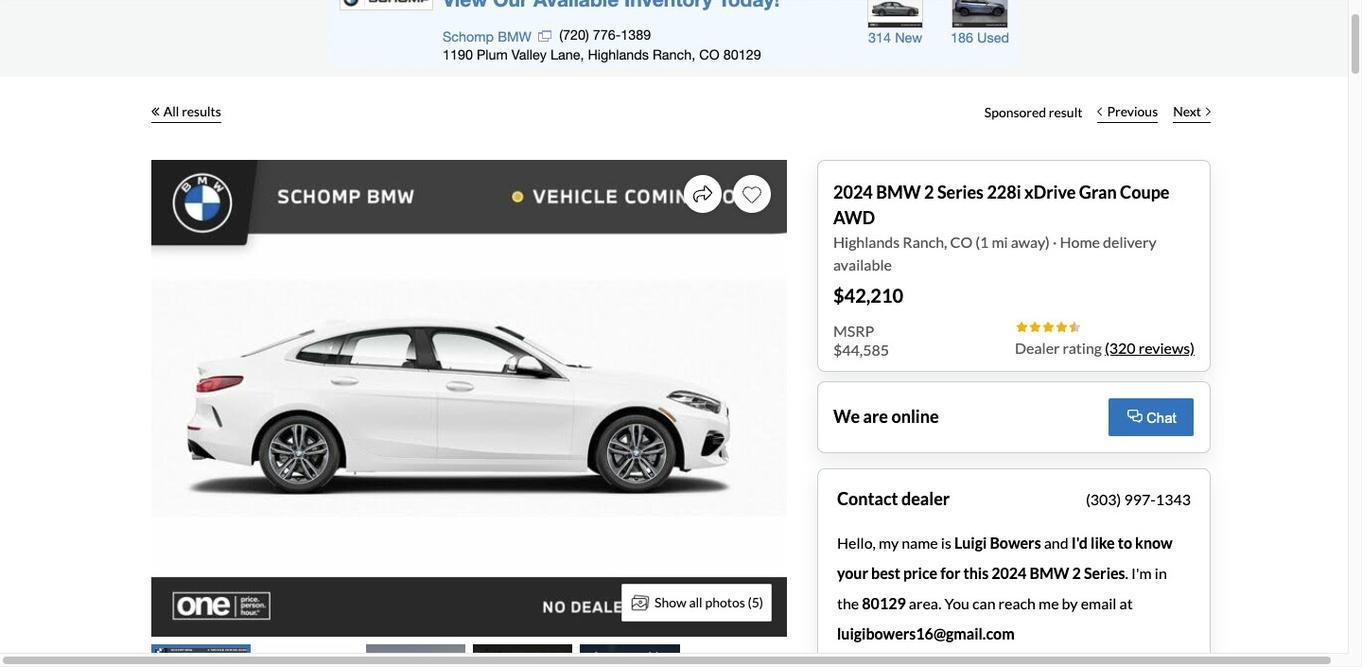 Task type: vqa. For each thing, say whether or not it's contained in the screenshot.
available
yes



Task type: locate. For each thing, give the bounding box(es) containing it.
chat button
[[1109, 398, 1194, 436]]

1 vertical spatial 2024
[[992, 563, 1027, 581]]

(320
[[1105, 338, 1136, 356]]

contact
[[837, 488, 898, 509]]

i'd
[[1072, 533, 1088, 551]]

1 horizontal spatial 2
[[1073, 563, 1081, 581]]

all results
[[163, 103, 221, 119]]

997-
[[1124, 490, 1156, 508]]

series inside 2024 bmw 2 series 228i xdrive gran coupe awd
[[938, 181, 984, 202]]

2
[[924, 181, 934, 202], [1073, 563, 1081, 581]]

tab list
[[151, 644, 787, 667]]

result
[[1049, 104, 1083, 120]]

bmw
[[876, 181, 921, 202], [1030, 563, 1070, 581]]

$42,210
[[834, 283, 904, 306]]

dealer
[[1015, 338, 1060, 356]]

in
[[1155, 563, 1167, 581]]

delivery
[[1103, 232, 1157, 250]]

ranch,
[[903, 232, 947, 250]]

msrp
[[834, 321, 874, 339]]

2024 inside 2024 bmw 2 series 228i xdrive gran coupe awd
[[834, 181, 873, 202]]

.
[[1125, 563, 1129, 581]]

know
[[1135, 533, 1173, 551]]

(1
[[976, 232, 989, 250]]

series
[[938, 181, 984, 202], [1084, 563, 1125, 581]]

price
[[904, 563, 938, 581]]

you
[[945, 594, 970, 612]]

bmw up me
[[1030, 563, 1070, 581]]

all results link
[[151, 91, 221, 133]]

luigibowers16@gmail.com
[[837, 624, 1015, 642]]

view vehicle photo 2 image
[[259, 644, 358, 667]]

email
[[1081, 594, 1117, 612]]

(5)
[[748, 594, 764, 610]]

2024
[[834, 181, 873, 202], [992, 563, 1027, 581]]

next
[[1173, 103, 1202, 119]]

0 vertical spatial 2
[[924, 181, 934, 202]]

chevron double left image
[[151, 106, 160, 116]]

like
[[1091, 533, 1115, 551]]

me
[[1039, 594, 1059, 612]]

(303) 997-1343
[[1086, 490, 1191, 508]]

(320 reviews) button
[[1105, 336, 1195, 359]]

photos
[[705, 594, 745, 610]]

we are online
[[834, 406, 939, 427]]

previous link
[[1090, 91, 1166, 133]]

bmw up ranch,
[[876, 181, 921, 202]]

chevron right image
[[1206, 106, 1211, 116]]

for
[[941, 563, 961, 581]]

best
[[871, 563, 901, 581]]

1 vertical spatial 2
[[1073, 563, 1081, 581]]

0 horizontal spatial bmw
[[876, 181, 921, 202]]

next link
[[1166, 91, 1219, 133]]

show all photos (5) link
[[622, 583, 772, 621]]

228i
[[987, 181, 1021, 202]]

coupe
[[1120, 181, 1170, 202]]

and
[[1044, 533, 1069, 551]]

dealer
[[902, 488, 950, 509]]

xdrive
[[1025, 181, 1076, 202]]

(303)
[[1086, 490, 1122, 508]]

chevron left image
[[1098, 106, 1103, 116]]

1 horizontal spatial series
[[1084, 563, 1125, 581]]

are
[[863, 406, 888, 427]]

1 vertical spatial bmw
[[1030, 563, 1070, 581]]

2 down i'd
[[1073, 563, 1081, 581]]

series for 2024 bmw 2 series
[[1084, 563, 1125, 581]]

series down the like
[[1084, 563, 1125, 581]]

all
[[689, 594, 703, 610]]

view vehicle photo 3 image
[[366, 644, 465, 667]]

0 horizontal spatial series
[[938, 181, 984, 202]]

view vehicle photo 1 image
[[151, 644, 251, 667]]

0 horizontal spatial 2024
[[834, 181, 873, 202]]

co
[[950, 232, 973, 250]]

sponsored
[[985, 104, 1047, 120]]

view vehicle photo 5 image
[[580, 644, 680, 667]]

show all photos (5)
[[655, 594, 764, 610]]

we
[[834, 406, 860, 427]]

2024 up awd
[[834, 181, 873, 202]]

bmw inside 2024 bmw 2 series 228i xdrive gran coupe awd
[[876, 181, 921, 202]]

away)
[[1011, 232, 1050, 250]]

0 vertical spatial series
[[938, 181, 984, 202]]

2024 down bowers
[[992, 563, 1027, 581]]

0 horizontal spatial 2
[[924, 181, 934, 202]]

0 vertical spatial 2024
[[834, 181, 873, 202]]

i'd like to know your best price for this
[[837, 533, 1173, 581]]

1 horizontal spatial bmw
[[1030, 563, 1070, 581]]

at
[[1120, 594, 1133, 612]]

series left 228i
[[938, 181, 984, 202]]

2 inside 2024 bmw 2 series 228i xdrive gran coupe awd
[[924, 181, 934, 202]]

2 up ranch,
[[924, 181, 934, 202]]

·
[[1053, 232, 1057, 250]]

1 vertical spatial series
[[1084, 563, 1125, 581]]

bmw for 2024 bmw 2 series 228i xdrive gran coupe awd
[[876, 181, 921, 202]]

i'm
[[1132, 563, 1152, 581]]

sponsored result
[[985, 104, 1083, 120]]

1 horizontal spatial 2024
[[992, 563, 1027, 581]]

0 vertical spatial bmw
[[876, 181, 921, 202]]

series for 2024 bmw 2 series 228i xdrive gran coupe awd
[[938, 181, 984, 202]]

2024 bmw 2 series 228i xdrive gran coupe awd
[[834, 181, 1170, 228]]

is
[[941, 533, 952, 551]]



Task type: describe. For each thing, give the bounding box(es) containing it.
previous
[[1107, 103, 1158, 119]]

highlands ranch, co (1 mi away)
[[834, 232, 1050, 250]]

share image
[[694, 184, 712, 203]]

80129 area. you can reach me by email at
[[862, 594, 1133, 612]]

the
[[837, 594, 859, 612]]

. i'm in the
[[837, 563, 1167, 612]]

reach
[[999, 594, 1036, 612]]

all
[[163, 103, 179, 119]]

highlands
[[834, 232, 900, 250]]

2024 bmw 2 series
[[992, 563, 1125, 581]]

hello,
[[837, 533, 876, 551]]

$44,585
[[834, 340, 889, 358]]

name
[[902, 533, 938, 551]]

reviews)
[[1139, 338, 1195, 356]]

rating
[[1063, 338, 1102, 356]]

can
[[973, 594, 996, 612]]

area.
[[909, 594, 942, 612]]

luigi
[[955, 533, 987, 551]]

show
[[655, 594, 687, 610]]

advertisement region
[[330, 0, 1019, 67]]

home
[[1060, 232, 1100, 250]]

my
[[879, 533, 899, 551]]

your
[[837, 563, 869, 581]]

chat
[[1147, 409, 1177, 425]]

available
[[834, 255, 892, 273]]

2024 for 2024 bmw 2 series
[[992, 563, 1027, 581]]

contact dealer
[[837, 488, 950, 509]]

2 for 2024 bmw 2 series
[[1073, 563, 1081, 581]]

hello, my name is luigi bowers and
[[837, 533, 1072, 551]]

view vehicle photo 4 image
[[473, 644, 573, 667]]

vehicle full photo image
[[151, 159, 787, 636]]

results
[[182, 103, 221, 119]]

bmw for 2024 bmw 2 series
[[1030, 563, 1070, 581]]

online
[[892, 406, 939, 427]]

msrp $44,585
[[834, 321, 889, 358]]

1343
[[1156, 490, 1191, 508]]

by
[[1062, 594, 1078, 612]]

bowers
[[990, 533, 1041, 551]]

80129
[[862, 594, 906, 612]]

to
[[1118, 533, 1133, 551]]

· home delivery available
[[834, 232, 1157, 273]]

this
[[964, 563, 989, 581]]

mi
[[992, 232, 1008, 250]]

chat image
[[1128, 409, 1143, 422]]

awd
[[834, 207, 875, 228]]

2024 for 2024 bmw 2 series 228i xdrive gran coupe awd
[[834, 181, 873, 202]]

gran
[[1079, 181, 1117, 202]]

2 for 2024 bmw 2 series 228i xdrive gran coupe awd
[[924, 181, 934, 202]]

dealer rating (320 reviews)
[[1015, 338, 1195, 356]]



